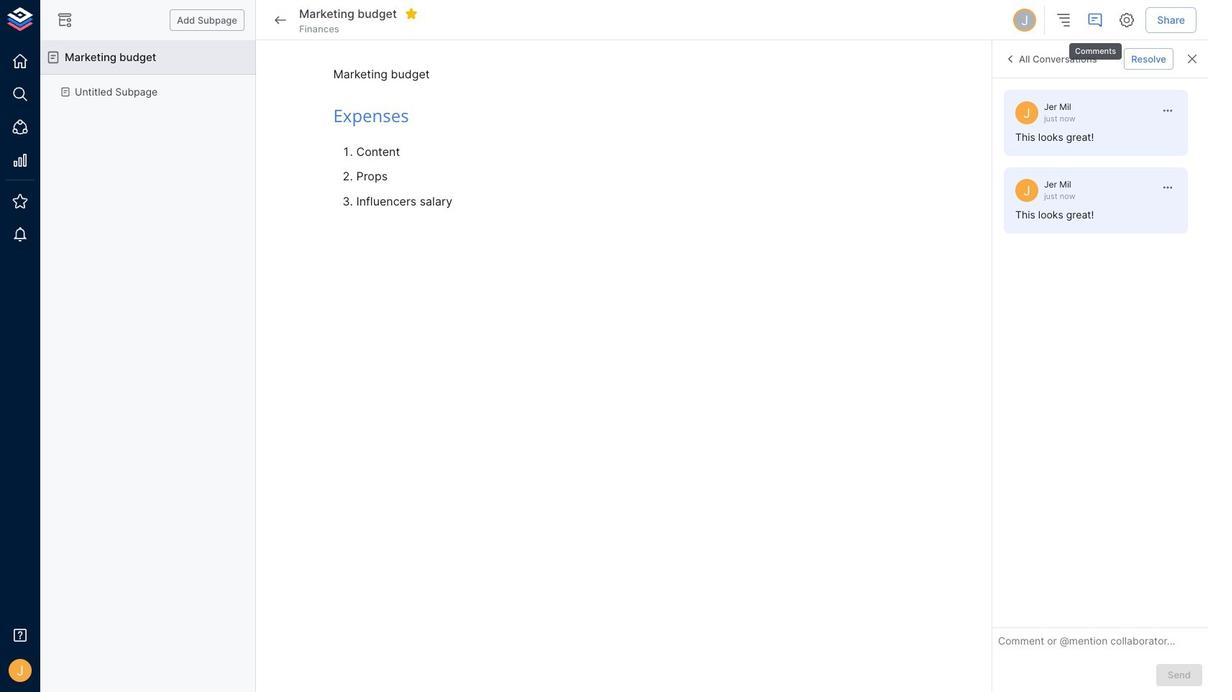 Task type: describe. For each thing, give the bounding box(es) containing it.
comments image
[[1087, 12, 1104, 29]]

hide wiki image
[[56, 12, 73, 29]]

settings image
[[1118, 12, 1136, 29]]

go back image
[[272, 12, 289, 29]]

table of contents image
[[1055, 12, 1072, 29]]

Comment or @mention collaborator... text field
[[998, 634, 1202, 653]]



Task type: vqa. For each thing, say whether or not it's contained in the screenshot.
Remove Favorite icon
yes



Task type: locate. For each thing, give the bounding box(es) containing it.
tooltip
[[1068, 33, 1123, 61]]

remove favorite image
[[405, 7, 418, 20]]



